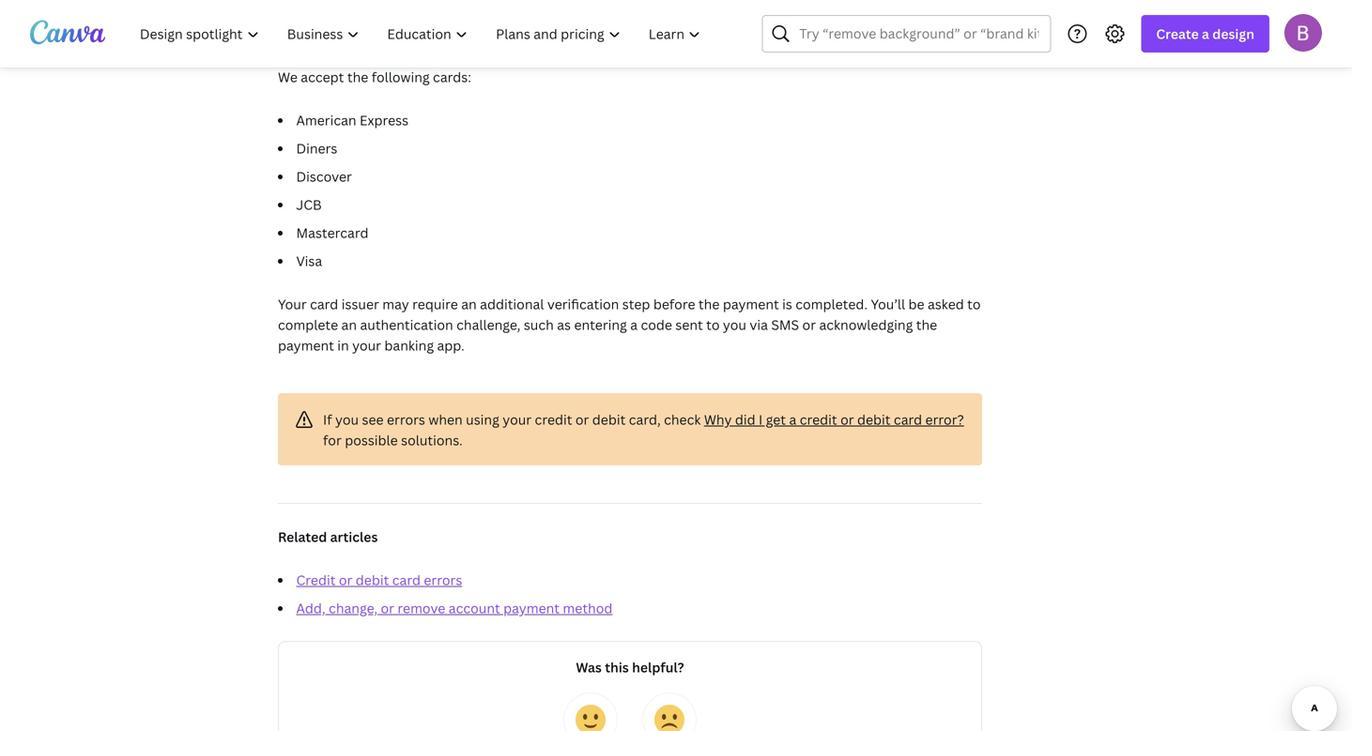 Task type: locate. For each thing, give the bounding box(es) containing it.
1 horizontal spatial your
[[503, 411, 532, 429]]

your right using
[[503, 411, 532, 429]]

to
[[968, 295, 981, 313], [707, 316, 720, 334]]

0 horizontal spatial an
[[341, 316, 357, 334]]

you inside if you see errors when using your credit or debit card, check why did i get a credit or debit card error? for possible solutions.
[[335, 411, 359, 429]]

0 horizontal spatial debit
[[356, 572, 389, 589]]

require
[[413, 295, 458, 313]]

if you see errors when using your credit or debit card, check why did i get a credit or debit card error? for possible solutions.
[[323, 411, 964, 449]]

american express
[[296, 111, 409, 129]]

a
[[1202, 25, 1210, 43], [630, 316, 638, 334], [789, 411, 797, 429]]

2 horizontal spatial the
[[917, 316, 938, 334]]

2 horizontal spatial payment
[[723, 295, 779, 313]]

credit
[[535, 411, 572, 429], [800, 411, 838, 429]]

following
[[372, 68, 430, 86]]

card left error?
[[894, 411, 923, 429]]

0 horizontal spatial payment
[[278, 337, 334, 355]]

an up challenge,
[[461, 295, 477, 313]]

errors up add, change, or remove account payment method link
[[424, 572, 462, 589]]

debit
[[593, 411, 626, 429], [858, 411, 891, 429], [356, 572, 389, 589]]

2 horizontal spatial card
[[894, 411, 923, 429]]

or
[[803, 316, 816, 334], [576, 411, 589, 429], [841, 411, 854, 429], [339, 572, 353, 589], [381, 600, 395, 618]]

mastercard
[[296, 224, 369, 242]]

a inside 'dropdown button'
[[1202, 25, 1210, 43]]

2 credit from the left
[[800, 411, 838, 429]]

the up sent
[[699, 295, 720, 313]]

debit left card,
[[593, 411, 626, 429]]

such
[[524, 316, 554, 334]]

credit right get
[[800, 411, 838, 429]]

step
[[623, 295, 650, 313]]

0 vertical spatial card
[[310, 295, 338, 313]]

if
[[323, 411, 332, 429]]

your right in
[[352, 337, 381, 355]]

1 vertical spatial payment
[[278, 337, 334, 355]]

helpful?
[[632, 659, 684, 677]]

account
[[449, 600, 500, 618]]

0 horizontal spatial your
[[352, 337, 381, 355]]

via
[[750, 316, 768, 334]]

be
[[909, 295, 925, 313]]

0 vertical spatial a
[[1202, 25, 1210, 43]]

to right sent
[[707, 316, 720, 334]]

1 vertical spatial you
[[335, 411, 359, 429]]

0 horizontal spatial credit
[[535, 411, 572, 429]]

2 vertical spatial card
[[392, 572, 421, 589]]

or right sms
[[803, 316, 816, 334]]

0 horizontal spatial the
[[347, 68, 369, 86]]

card up complete at left
[[310, 295, 338, 313]]

1 vertical spatial errors
[[424, 572, 462, 589]]

sent
[[676, 316, 703, 334]]

2 vertical spatial a
[[789, 411, 797, 429]]

you right if
[[335, 411, 359, 429]]

authentication
[[360, 316, 453, 334]]

2 horizontal spatial a
[[1202, 25, 1210, 43]]

challenge,
[[457, 316, 521, 334]]

0 vertical spatial your
[[352, 337, 381, 355]]

issuer
[[342, 295, 379, 313]]

before
[[654, 295, 696, 313]]

to right asked
[[968, 295, 981, 313]]

visa
[[296, 252, 322, 270]]

you'll
[[871, 295, 906, 313]]

card up remove
[[392, 572, 421, 589]]

errors
[[387, 411, 425, 429], [424, 572, 462, 589]]

or down "credit or debit card errors" link at the left
[[381, 600, 395, 618]]

0 horizontal spatial card
[[310, 295, 338, 313]]

payment
[[723, 295, 779, 313], [278, 337, 334, 355], [504, 600, 560, 618]]

1 horizontal spatial a
[[789, 411, 797, 429]]

an
[[461, 295, 477, 313], [341, 316, 357, 334]]

method
[[563, 600, 613, 618]]

0 horizontal spatial to
[[707, 316, 720, 334]]

0 horizontal spatial a
[[630, 316, 638, 334]]

possible
[[345, 432, 398, 449]]

1 vertical spatial the
[[699, 295, 720, 313]]

was this helpful?
[[576, 659, 684, 677]]

a right get
[[789, 411, 797, 429]]

payment up via
[[723, 295, 779, 313]]

your
[[352, 337, 381, 355], [503, 411, 532, 429]]

1 vertical spatial to
[[707, 316, 720, 334]]

1 vertical spatial card
[[894, 411, 923, 429]]

credit right using
[[535, 411, 572, 429]]

1 vertical spatial your
[[503, 411, 532, 429]]

0 vertical spatial errors
[[387, 411, 425, 429]]

an up in
[[341, 316, 357, 334]]

you left via
[[723, 316, 747, 334]]

errors up solutions.
[[387, 411, 425, 429]]

1 horizontal spatial the
[[699, 295, 720, 313]]

you
[[723, 316, 747, 334], [335, 411, 359, 429]]

we
[[278, 68, 298, 86]]

debit left error?
[[858, 411, 891, 429]]

the
[[347, 68, 369, 86], [699, 295, 720, 313], [917, 316, 938, 334]]

0 vertical spatial to
[[968, 295, 981, 313]]

your card issuer may require an additional verification step before the payment is completed. you'll be asked to complete an authentication challenge, such as entering a code sent to you via sms or acknowledging the payment in your banking app.
[[278, 295, 981, 355]]

debit up the change,
[[356, 572, 389, 589]]

payment down complete at left
[[278, 337, 334, 355]]

a inside if you see errors when using your credit or debit card, check why did i get a credit or debit card error? for possible solutions.
[[789, 411, 797, 429]]

0 vertical spatial an
[[461, 295, 477, 313]]

1 horizontal spatial debit
[[593, 411, 626, 429]]

1 horizontal spatial you
[[723, 316, 747, 334]]

a left design
[[1202, 25, 1210, 43]]

the right accept
[[347, 68, 369, 86]]

asked
[[928, 295, 964, 313]]

create a design
[[1157, 25, 1255, 43]]

the down be
[[917, 316, 938, 334]]

your inside your card issuer may require an additional verification step before the payment is completed. you'll be asked to complete an authentication challenge, such as entering a code sent to you via sms or acknowledging the payment in your banking app.
[[352, 337, 381, 355]]

card
[[310, 295, 338, 313], [894, 411, 923, 429], [392, 572, 421, 589]]

is
[[783, 295, 793, 313]]

0 horizontal spatial you
[[335, 411, 359, 429]]

a down step
[[630, 316, 638, 334]]

payment left method
[[504, 600, 560, 618]]

entering
[[574, 316, 627, 334]]

1 horizontal spatial card
[[392, 572, 421, 589]]

your
[[278, 295, 307, 313]]

0 vertical spatial you
[[723, 316, 747, 334]]

1 vertical spatial a
[[630, 316, 638, 334]]

accept
[[301, 68, 344, 86]]

1 horizontal spatial payment
[[504, 600, 560, 618]]

1 horizontal spatial credit
[[800, 411, 838, 429]]



Task type: vqa. For each thing, say whether or not it's contained in the screenshot.
Express
yes



Task type: describe. For each thing, give the bounding box(es) containing it.
when
[[429, 411, 463, 429]]

completed.
[[796, 295, 868, 313]]

sms
[[771, 316, 799, 334]]

jcb
[[296, 196, 322, 214]]

Try "remove background" or "brand kit" search field
[[800, 16, 1039, 52]]

app.
[[437, 337, 465, 355]]

credit or debit card errors
[[296, 572, 462, 589]]

or left card,
[[576, 411, 589, 429]]

0 vertical spatial payment
[[723, 295, 779, 313]]

add,
[[296, 600, 326, 618]]

check
[[664, 411, 701, 429]]

card inside if you see errors when using your credit or debit card, check why did i get a credit or debit card error? for possible solutions.
[[894, 411, 923, 429]]

why
[[704, 411, 732, 429]]

1 credit from the left
[[535, 411, 572, 429]]

error?
[[926, 411, 964, 429]]

you inside your card issuer may require an additional verification step before the payment is completed. you'll be asked to complete an authentication challenge, such as entering a code sent to you via sms or acknowledging the payment in your banking app.
[[723, 316, 747, 334]]

credit or debit card errors link
[[296, 572, 462, 589]]

related articles
[[278, 528, 378, 546]]

create
[[1157, 25, 1199, 43]]

add, change, or remove account payment method
[[296, 600, 613, 618]]

additional
[[480, 295, 544, 313]]

your inside if you see errors when using your credit or debit card, check why did i get a credit or debit card error? for possible solutions.
[[503, 411, 532, 429]]

or up the change,
[[339, 572, 353, 589]]

diners
[[296, 139, 338, 157]]

as
[[557, 316, 571, 334]]

acknowledging
[[820, 316, 913, 334]]

remove
[[398, 600, 446, 618]]

1 horizontal spatial an
[[461, 295, 477, 313]]

banking
[[385, 337, 434, 355]]

or inside your card issuer may require an additional verification step before the payment is completed. you'll be asked to complete an authentication challenge, such as entering a code sent to you via sms or acknowledging the payment in your banking app.
[[803, 316, 816, 334]]

0 vertical spatial the
[[347, 68, 369, 86]]

1 horizontal spatial to
[[968, 295, 981, 313]]

articles
[[330, 528, 378, 546]]

for
[[323, 432, 342, 449]]

change,
[[329, 600, 378, 618]]

create a design button
[[1142, 15, 1270, 53]]

errors inside if you see errors when using your credit or debit card, check why did i get a credit or debit card error? for possible solutions.
[[387, 411, 425, 429]]

card inside your card issuer may require an additional verification step before the payment is completed. you'll be asked to complete an authentication challenge, such as entering a code sent to you via sms or acknowledging the payment in your banking app.
[[310, 295, 338, 313]]

bob builder image
[[1285, 14, 1323, 51]]

🙂 image
[[576, 705, 606, 732]]

in
[[337, 337, 349, 355]]

did
[[735, 411, 756, 429]]

card,
[[629, 411, 661, 429]]

was
[[576, 659, 602, 677]]

top level navigation element
[[128, 15, 717, 53]]

see
[[362, 411, 384, 429]]

design
[[1213, 25, 1255, 43]]

may
[[383, 295, 409, 313]]

we accept the following cards:
[[278, 68, 471, 86]]

or right get
[[841, 411, 854, 429]]

code
[[641, 316, 672, 334]]

2 vertical spatial payment
[[504, 600, 560, 618]]

complete
[[278, 316, 338, 334]]

credit
[[296, 572, 336, 589]]

2 vertical spatial the
[[917, 316, 938, 334]]

american
[[296, 111, 357, 129]]

😔 image
[[655, 705, 685, 732]]

why did i get a credit or debit card error? link
[[704, 411, 964, 429]]

discover
[[296, 168, 352, 186]]

2 horizontal spatial debit
[[858, 411, 891, 429]]

a inside your card issuer may require an additional verification step before the payment is completed. you'll be asked to complete an authentication challenge, such as entering a code sent to you via sms or acknowledging the payment in your banking app.
[[630, 316, 638, 334]]

solutions.
[[401, 432, 463, 449]]

using
[[466, 411, 500, 429]]

this
[[605, 659, 629, 677]]

cards:
[[433, 68, 471, 86]]

express
[[360, 111, 409, 129]]

i
[[759, 411, 763, 429]]

related
[[278, 528, 327, 546]]

get
[[766, 411, 786, 429]]

add, change, or remove account payment method link
[[296, 600, 613, 618]]

1 vertical spatial an
[[341, 316, 357, 334]]

verification
[[547, 295, 619, 313]]



